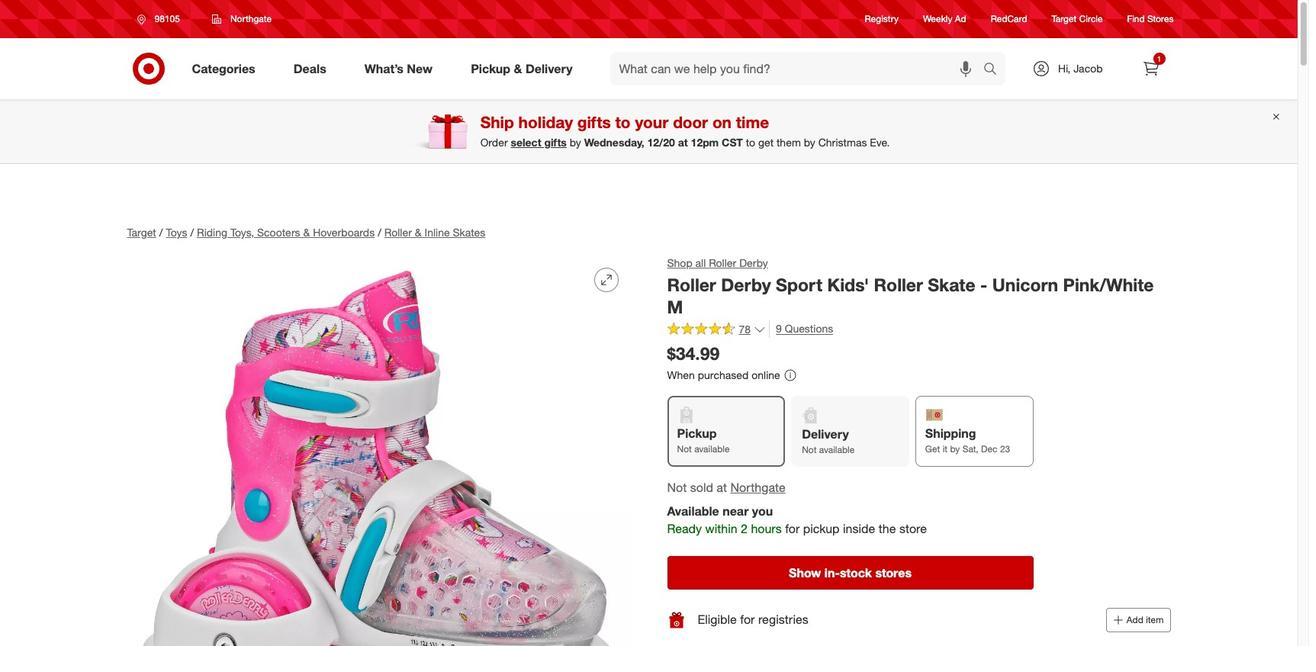 Task type: describe. For each thing, give the bounding box(es) containing it.
riding toys, scooters & hoverboards link
[[197, 226, 375, 239]]

not for delivery
[[802, 444, 817, 456]]

hoverboards
[[313, 226, 375, 239]]

order
[[481, 136, 508, 149]]

scooters
[[257, 226, 300, 239]]

the
[[879, 521, 896, 536]]

stores
[[876, 565, 912, 581]]

target circle link
[[1052, 13, 1103, 26]]

1 vertical spatial to
[[746, 136, 756, 149]]

questions
[[785, 322, 834, 335]]

search
[[977, 62, 1014, 78]]

sport
[[776, 274, 823, 295]]

redcard link
[[991, 13, 1028, 26]]

shipping
[[926, 426, 977, 441]]

hours
[[751, 521, 782, 536]]

2
[[741, 521, 748, 536]]

when
[[667, 369, 695, 382]]

search button
[[977, 52, 1014, 89]]

sat,
[[963, 443, 979, 455]]

0 horizontal spatial to
[[616, 112, 631, 132]]

eve.
[[870, 136, 890, 149]]

23
[[1001, 443, 1011, 455]]

-
[[981, 274, 988, 295]]

weekly
[[924, 13, 953, 25]]

all
[[696, 256, 706, 269]]

redcard
[[991, 13, 1028, 25]]

what's new link
[[352, 52, 452, 85]]

0 horizontal spatial gifts
[[545, 136, 567, 149]]

roller derby sport kids&#39; roller skate - unicorn pink/white m, 1 of 8 image
[[127, 256, 631, 646]]

find
[[1128, 13, 1145, 25]]

98105 button
[[127, 5, 196, 33]]

dec
[[982, 443, 998, 455]]

target for target / toys / riding toys, scooters & hoverboards / roller & inline skates
[[127, 226, 156, 239]]

1
[[1158, 54, 1162, 63]]

2 / from the left
[[190, 226, 194, 239]]

roller right kids'
[[874, 274, 924, 295]]

available for pickup
[[695, 443, 730, 455]]

9
[[776, 322, 782, 335]]

12pm
[[691, 136, 719, 149]]

delivery not available
[[802, 427, 855, 456]]

show
[[789, 565, 822, 581]]

toys link
[[166, 226, 187, 239]]

0 horizontal spatial &
[[303, 226, 310, 239]]

registries
[[759, 612, 809, 628]]

available for delivery
[[820, 444, 855, 456]]

weekly ad
[[924, 13, 967, 25]]

weekly ad link
[[924, 13, 967, 26]]

deals
[[294, 61, 326, 76]]

show in-stock stores
[[789, 565, 912, 581]]

get
[[926, 443, 941, 455]]

northgate button
[[202, 5, 282, 33]]

$34.99
[[667, 343, 720, 364]]

within
[[706, 521, 738, 536]]

1 horizontal spatial &
[[415, 226, 422, 239]]

1 vertical spatial for
[[741, 612, 755, 628]]

categories link
[[179, 52, 275, 85]]

registry link
[[865, 13, 899, 26]]

registry
[[865, 13, 899, 25]]

target circle
[[1052, 13, 1103, 25]]

1 horizontal spatial at
[[717, 480, 727, 495]]

it
[[943, 443, 948, 455]]

not left sold
[[667, 480, 687, 495]]

available
[[667, 504, 720, 519]]

target for target circle
[[1052, 13, 1077, 25]]

9 questions link
[[769, 321, 834, 338]]

purchased
[[698, 369, 749, 382]]

ready
[[667, 521, 702, 536]]

stock
[[840, 565, 872, 581]]

riding
[[197, 226, 227, 239]]

roller down all
[[667, 274, 717, 295]]

store
[[900, 521, 927, 536]]

toys
[[166, 226, 187, 239]]

12/20
[[648, 136, 675, 149]]

them
[[777, 136, 801, 149]]

ship
[[481, 112, 514, 132]]

pickup
[[803, 521, 840, 536]]

unicorn
[[993, 274, 1059, 295]]

kids'
[[828, 274, 870, 295]]

1 vertical spatial derby
[[721, 274, 771, 295]]

eligible for registries
[[698, 612, 809, 628]]

1 vertical spatial northgate
[[731, 480, 786, 495]]

northgate inside dropdown button
[[230, 13, 272, 24]]

what's new
[[365, 61, 433, 76]]



Task type: vqa. For each thing, say whether or not it's contained in the screenshot.
'Show'
yes



Task type: locate. For each thing, give the bounding box(es) containing it.
1 vertical spatial gifts
[[545, 136, 567, 149]]

2 horizontal spatial /
[[378, 226, 382, 239]]

skates
[[453, 226, 486, 239]]

0 horizontal spatial target
[[127, 226, 156, 239]]

pickup
[[471, 61, 511, 76], [677, 426, 717, 441]]

gifts down holiday
[[545, 136, 567, 149]]

pickup up sold
[[677, 426, 717, 441]]

/ right toys link
[[190, 226, 194, 239]]

at right sold
[[717, 480, 727, 495]]

1 horizontal spatial northgate
[[731, 480, 786, 495]]

78
[[739, 323, 751, 336]]

1 vertical spatial pickup
[[677, 426, 717, 441]]

derby
[[740, 256, 768, 269], [721, 274, 771, 295]]

inside
[[843, 521, 876, 536]]

target left toys link
[[127, 226, 156, 239]]

derby right all
[[740, 256, 768, 269]]

for right hours
[[786, 521, 800, 536]]

pickup & delivery link
[[458, 52, 592, 85]]

pickup for &
[[471, 61, 511, 76]]

roller & inline skates link
[[385, 226, 486, 239]]

at down door
[[678, 136, 688, 149]]

jacob
[[1074, 62, 1103, 75]]

show in-stock stores button
[[667, 556, 1034, 590]]

1 horizontal spatial for
[[786, 521, 800, 536]]

1 horizontal spatial gifts
[[578, 112, 611, 132]]

by inside shipping get it by sat, dec 23
[[951, 443, 960, 455]]

in-
[[825, 565, 840, 581]]

what's
[[365, 61, 404, 76]]

0 vertical spatial derby
[[740, 256, 768, 269]]

target left circle on the top right
[[1052, 13, 1077, 25]]

hi, jacob
[[1059, 62, 1103, 75]]

northgate
[[230, 13, 272, 24], [731, 480, 786, 495]]

to left get
[[746, 136, 756, 149]]

add item
[[1127, 614, 1164, 626]]

not up available near you ready within 2 hours for pickup inside the store
[[802, 444, 817, 456]]

1 / from the left
[[159, 226, 163, 239]]

holiday
[[519, 112, 573, 132]]

for right eligible
[[741, 612, 755, 628]]

0 vertical spatial delivery
[[526, 61, 573, 76]]

delivery inside delivery not available
[[802, 427, 849, 442]]

2 horizontal spatial &
[[514, 61, 522, 76]]

on
[[713, 112, 732, 132]]

eligible
[[698, 612, 737, 628]]

pickup not available
[[677, 426, 730, 455]]

gifts up the wednesday,
[[578, 112, 611, 132]]

0 horizontal spatial delivery
[[526, 61, 573, 76]]

0 horizontal spatial at
[[678, 136, 688, 149]]

inline
[[425, 226, 450, 239]]

target / toys / riding toys, scooters & hoverboards / roller & inline skates
[[127, 226, 486, 239]]

find stores link
[[1128, 13, 1174, 26]]

1 vertical spatial delivery
[[802, 427, 849, 442]]

2 horizontal spatial by
[[951, 443, 960, 455]]

categories
[[192, 61, 255, 76]]

get
[[759, 136, 774, 149]]

&
[[514, 61, 522, 76], [303, 226, 310, 239], [415, 226, 422, 239]]

98105
[[155, 13, 180, 24]]

0 vertical spatial to
[[616, 112, 631, 132]]

pickup up ship
[[471, 61, 511, 76]]

/
[[159, 226, 163, 239], [190, 226, 194, 239], [378, 226, 382, 239]]

pickup & delivery
[[471, 61, 573, 76]]

northgate up you
[[731, 480, 786, 495]]

skate
[[928, 274, 976, 295]]

to up the wednesday,
[[616, 112, 631, 132]]

1 horizontal spatial pickup
[[677, 426, 717, 441]]

deals link
[[281, 52, 346, 85]]

1 vertical spatial target
[[127, 226, 156, 239]]

0 vertical spatial target
[[1052, 13, 1077, 25]]

1 horizontal spatial available
[[820, 444, 855, 456]]

circle
[[1080, 13, 1103, 25]]

0 horizontal spatial for
[[741, 612, 755, 628]]

not inside pickup not available
[[677, 443, 692, 455]]

9 questions
[[776, 322, 834, 335]]

online
[[752, 369, 781, 382]]

available near you ready within 2 hours for pickup inside the store
[[667, 504, 927, 536]]

when purchased online
[[667, 369, 781, 382]]

0 vertical spatial at
[[678, 136, 688, 149]]

by right it at the right bottom
[[951, 443, 960, 455]]

ad
[[955, 13, 967, 25]]

1 horizontal spatial /
[[190, 226, 194, 239]]

shop all roller derby roller derby sport kids' roller skate - unicorn pink/white m
[[667, 256, 1154, 317]]

near
[[723, 504, 749, 519]]

0 horizontal spatial available
[[695, 443, 730, 455]]

1 horizontal spatial delivery
[[802, 427, 849, 442]]

hi,
[[1059, 62, 1071, 75]]

0 horizontal spatial by
[[570, 136, 581, 149]]

sold
[[691, 480, 714, 495]]

by right them
[[804, 136, 816, 149]]

northgate up the categories link
[[230, 13, 272, 24]]

by down holiday
[[570, 136, 581, 149]]

derby up 78
[[721, 274, 771, 295]]

m
[[667, 296, 683, 317]]

pink/white
[[1064, 274, 1154, 295]]

0 vertical spatial for
[[786, 521, 800, 536]]

3 / from the left
[[378, 226, 382, 239]]

/ right hoverboards
[[378, 226, 382, 239]]

0 vertical spatial northgate
[[230, 13, 272, 24]]

& right scooters
[[303, 226, 310, 239]]

pickup inside pickup not available
[[677, 426, 717, 441]]

1 horizontal spatial target
[[1052, 13, 1077, 25]]

delivery inside pickup & delivery link
[[526, 61, 573, 76]]

available inside pickup not available
[[695, 443, 730, 455]]

you
[[752, 504, 773, 519]]

add
[[1127, 614, 1144, 626]]

time
[[736, 112, 770, 132]]

1 link
[[1135, 52, 1168, 85]]

pickup for not
[[677, 426, 717, 441]]

roller left inline
[[385, 226, 412, 239]]

select
[[511, 136, 542, 149]]

shop
[[667, 256, 693, 269]]

wednesday,
[[584, 136, 645, 149]]

by
[[570, 136, 581, 149], [804, 136, 816, 149], [951, 443, 960, 455]]

1 horizontal spatial to
[[746, 136, 756, 149]]

not sold at northgate
[[667, 480, 786, 495]]

item
[[1147, 614, 1164, 626]]

not
[[677, 443, 692, 455], [802, 444, 817, 456], [667, 480, 687, 495]]

toys,
[[230, 226, 254, 239]]

new
[[407, 61, 433, 76]]

christmas
[[819, 136, 867, 149]]

not for pickup
[[677, 443, 692, 455]]

northgate button
[[731, 479, 786, 497]]

at inside ship holiday gifts to your door on time order select gifts by wednesday, 12/20 at 12pm cst to get them by christmas eve.
[[678, 136, 688, 149]]

0 horizontal spatial pickup
[[471, 61, 511, 76]]

not up sold
[[677, 443, 692, 455]]

for inside available near you ready within 2 hours for pickup inside the store
[[786, 521, 800, 536]]

available inside delivery not available
[[820, 444, 855, 456]]

& up ship
[[514, 61, 522, 76]]

What can we help you find? suggestions appear below search field
[[610, 52, 988, 85]]

& left inline
[[415, 226, 422, 239]]

gifts
[[578, 112, 611, 132], [545, 136, 567, 149]]

target
[[1052, 13, 1077, 25], [127, 226, 156, 239]]

/ left toys
[[159, 226, 163, 239]]

1 horizontal spatial by
[[804, 136, 816, 149]]

0 vertical spatial pickup
[[471, 61, 511, 76]]

1 vertical spatial at
[[717, 480, 727, 495]]

not inside delivery not available
[[802, 444, 817, 456]]

0 horizontal spatial northgate
[[230, 13, 272, 24]]

find stores
[[1128, 13, 1174, 25]]

stores
[[1148, 13, 1174, 25]]

your
[[635, 112, 669, 132]]

0 horizontal spatial /
[[159, 226, 163, 239]]

roller right all
[[709, 256, 737, 269]]

78 link
[[667, 321, 766, 340]]

shipping get it by sat, dec 23
[[926, 426, 1011, 455]]

delivery
[[526, 61, 573, 76], [802, 427, 849, 442]]

0 vertical spatial gifts
[[578, 112, 611, 132]]

cst
[[722, 136, 743, 149]]

for
[[786, 521, 800, 536], [741, 612, 755, 628]]

available
[[695, 443, 730, 455], [820, 444, 855, 456]]



